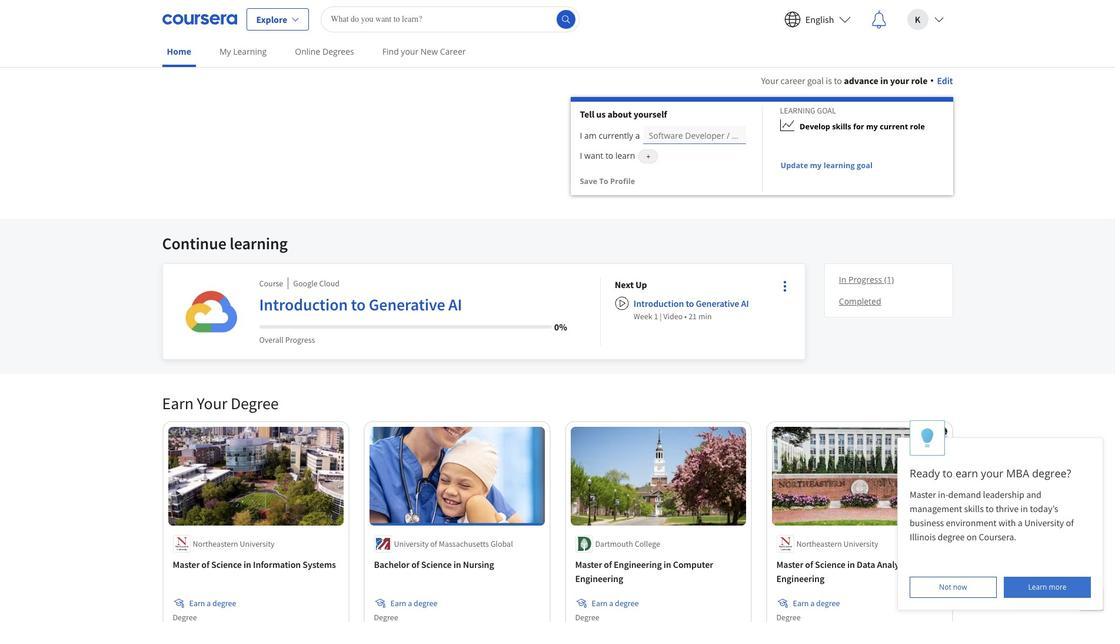 Task type: vqa. For each thing, say whether or not it's contained in the screenshot.
empowers at the bottom left
no



Task type: locate. For each thing, give the bounding box(es) containing it.
i for i am currently a
[[580, 130, 583, 141]]

0 horizontal spatial my
[[810, 160, 822, 171]]

1 vertical spatial learning
[[780, 105, 816, 116]]

master inside "master of engineering in computer engineering"
[[576, 559, 602, 571]]

master inside "master of science in data analytics engineering"
[[777, 559, 804, 571]]

1 horizontal spatial generative
[[696, 298, 740, 310]]

2 horizontal spatial science
[[815, 559, 846, 571]]

introduction inside introduction to generative ai link
[[259, 294, 348, 316]]

1 horizontal spatial introduction
[[634, 298, 684, 310]]

i left am
[[580, 130, 583, 141]]

1 horizontal spatial learning
[[780, 105, 816, 116]]

of
[[1067, 518, 1074, 529], [431, 539, 437, 550], [202, 559, 210, 571], [412, 559, 420, 571], [604, 559, 612, 571], [806, 559, 814, 571]]

0 vertical spatial i
[[580, 130, 583, 141]]

earn a degree for bachelor of science in nursing
[[391, 599, 438, 609]]

learning
[[824, 160, 855, 171], [230, 233, 288, 254]]

generative for introduction to generative ai
[[369, 294, 445, 316]]

engineering
[[614, 559, 662, 571], [576, 573, 624, 585], [777, 573, 825, 585]]

in inside "master of engineering in computer engineering"
[[664, 559, 672, 571]]

your left career
[[761, 75, 779, 87]]

and
[[1027, 489, 1042, 501]]

northeastern up "master of science in data analytics engineering"
[[797, 539, 842, 550]]

0 horizontal spatial science
[[211, 559, 242, 571]]

0 vertical spatial my
[[867, 121, 878, 132]]

21
[[689, 311, 697, 322]]

1 science from the left
[[211, 559, 242, 571]]

generative for introduction to generative ai week 1 | video • 21 min
[[696, 298, 740, 310]]

2 science from the left
[[421, 559, 452, 571]]

next
[[615, 279, 634, 291]]

in left information
[[244, 559, 251, 571]]

role right the "current"
[[911, 121, 925, 132]]

your right find
[[401, 46, 419, 57]]

university
[[1025, 518, 1065, 529], [240, 539, 275, 550], [394, 539, 429, 550], [844, 539, 879, 550]]

in left data
[[848, 559, 855, 571]]

master for master in-demand leadership and management skills to thrive in today's business environment with a university of illinois degree on coursera.
[[910, 489, 937, 501]]

my
[[867, 121, 878, 132], [810, 160, 822, 171]]

my right update
[[810, 160, 822, 171]]

earn a degree down "master of science in data analytics engineering"
[[793, 599, 840, 609]]

1 vertical spatial role
[[911, 121, 925, 132]]

in inside "master of science in data analytics engineering"
[[848, 559, 855, 571]]

of for master of science in data analytics engineering
[[806, 559, 814, 571]]

0 horizontal spatial ai
[[449, 294, 462, 316]]

goal left is
[[808, 75, 824, 87]]

lightbulb tip image
[[922, 428, 934, 449]]

learning up line chart icon
[[780, 105, 816, 116]]

progress right overall
[[285, 335, 315, 346]]

0 horizontal spatial goal
[[808, 75, 824, 87]]

science inside "master of science in data analytics engineering"
[[815, 559, 846, 571]]

google
[[293, 278, 318, 289]]

new
[[421, 46, 438, 57]]

software developer / engineer
[[649, 130, 766, 141]]

northeastern university up "master of science in data analytics engineering"
[[797, 539, 879, 550]]

online
[[295, 46, 320, 57]]

save to profile button
[[580, 171, 635, 192]]

skills left for
[[833, 121, 852, 132]]

0 horizontal spatial northeastern university
[[193, 539, 275, 550]]

introduction to generative ai week 1 | video • 21 min
[[634, 298, 749, 322]]

earn for bachelor of science in nursing
[[391, 599, 407, 609]]

0 horizontal spatial progress
[[285, 335, 315, 346]]

in progress (1) link
[[835, 269, 943, 291]]

learn
[[616, 150, 636, 161]]

1 horizontal spatial my
[[867, 121, 878, 132]]

1 vertical spatial skills
[[965, 503, 984, 515]]

thrive
[[996, 503, 1019, 515]]

introduction down google
[[259, 294, 348, 316]]

min
[[699, 311, 712, 322]]

1 horizontal spatial science
[[421, 559, 452, 571]]

introduction inside introduction to generative ai week 1 | video • 21 min
[[634, 298, 684, 310]]

1 vertical spatial learning
[[230, 233, 288, 254]]

about
[[608, 108, 632, 120]]

university down the today's
[[1025, 518, 1065, 529]]

illinois
[[910, 532, 936, 543]]

alice element
[[898, 421, 1104, 611]]

2 northeastern university from the left
[[797, 539, 879, 550]]

university up the master of science in information systems link
[[240, 539, 275, 550]]

1 vertical spatial progress
[[285, 335, 315, 346]]

2 earn a degree from the left
[[391, 599, 438, 609]]

yourself
[[634, 108, 667, 120]]

online degrees link
[[290, 38, 359, 65]]

university inside master in-demand leadership and management skills to thrive in today's business environment with a university of illinois degree on coursera.
[[1025, 518, 1065, 529]]

in right thrive
[[1021, 503, 1029, 515]]

with
[[999, 518, 1016, 529]]

degree down master of science in information systems
[[213, 599, 236, 609]]

your right advance
[[891, 75, 910, 87]]

science down university of massachusetts global
[[421, 559, 452, 571]]

role
[[912, 75, 928, 87], [911, 121, 925, 132]]

degree down "master of engineering in computer engineering"
[[615, 599, 639, 609]]

degree down "master of science in data analytics engineering"
[[817, 599, 840, 609]]

2 northeastern from the left
[[797, 539, 842, 550]]

3 science from the left
[[815, 559, 846, 571]]

2 horizontal spatial your
[[982, 467, 1004, 481]]

a for master of science in information systems
[[207, 599, 211, 609]]

skills up environment
[[965, 503, 984, 515]]

i left want
[[580, 150, 583, 161]]

northeastern university up master of science in information systems
[[193, 539, 275, 550]]

ai inside introduction to generative ai week 1 | video • 21 min
[[741, 298, 749, 310]]

northeastern university for information
[[193, 539, 275, 550]]

analytics
[[877, 559, 914, 571]]

0 horizontal spatial your
[[401, 46, 419, 57]]

0 vertical spatial learning
[[233, 46, 267, 57]]

degree for master of engineering in computer engineering
[[615, 599, 639, 609]]

progress up completed
[[849, 274, 883, 286]]

1 horizontal spatial progress
[[849, 274, 883, 286]]

master for master of science in information systems
[[173, 559, 200, 571]]

earn a degree down master of science in information systems
[[189, 599, 236, 609]]

0 horizontal spatial generative
[[369, 294, 445, 316]]

degree left on
[[938, 532, 965, 543]]

1 horizontal spatial ai
[[741, 298, 749, 310]]

save to profile
[[580, 176, 635, 187]]

computer
[[673, 559, 714, 571]]

0 horizontal spatial northeastern
[[193, 539, 238, 550]]

in down university of massachusetts global
[[454, 559, 461, 571]]

skills inside master in-demand leadership and management skills to thrive in today's business environment with a university of illinois degree on coursera.
[[965, 503, 984, 515]]

master of science in information systems
[[173, 559, 336, 571]]

earn a degree
[[189, 599, 236, 609], [391, 599, 438, 609], [592, 599, 639, 609], [793, 599, 840, 609]]

a for bachelor of science in nursing
[[408, 599, 412, 609]]

1 horizontal spatial your
[[891, 75, 910, 87]]

home
[[167, 46, 191, 57]]

master in-demand leadership and management skills to thrive in today's business environment with a university of illinois degree on coursera.
[[910, 489, 1076, 543]]

a
[[636, 130, 640, 141], [1018, 518, 1023, 529], [207, 599, 211, 609], [408, 599, 412, 609], [610, 599, 614, 609], [811, 599, 815, 609]]

1 vertical spatial your
[[891, 75, 910, 87]]

0 vertical spatial your
[[761, 75, 779, 87]]

0 vertical spatial goal
[[808, 75, 824, 87]]

progress
[[849, 274, 883, 286], [285, 335, 315, 346]]

1 horizontal spatial goal
[[857, 160, 873, 171]]

master inside master in-demand leadership and management skills to thrive in today's business environment with a university of illinois degree on coursera.
[[910, 489, 937, 501]]

ready to earn your mba degree?
[[910, 467, 1072, 481]]

us
[[597, 108, 606, 120]]

0 horizontal spatial skills
[[833, 121, 852, 132]]

degree down 'bachelor of science in nursing'
[[414, 599, 438, 609]]

0 horizontal spatial learning
[[233, 46, 267, 57]]

introduction for introduction to generative ai week 1 | video • 21 min
[[634, 298, 684, 310]]

northeastern up master of science in information systems
[[193, 539, 238, 550]]

earn a degree down 'bachelor of science in nursing'
[[391, 599, 438, 609]]

science left information
[[211, 559, 242, 571]]

of for university of massachusetts global
[[431, 539, 437, 550]]

university up data
[[844, 539, 879, 550]]

bachelor
[[374, 559, 410, 571]]

1 vertical spatial goal
[[857, 160, 873, 171]]

2 vertical spatial your
[[982, 467, 1004, 481]]

your up leadership
[[982, 467, 1004, 481]]

in
[[881, 75, 889, 87], [1021, 503, 1029, 515], [244, 559, 251, 571], [454, 559, 461, 571], [664, 559, 672, 571], [848, 559, 855, 571]]

generative inside introduction to generative ai week 1 | video • 21 min
[[696, 298, 740, 310]]

find your new career
[[383, 46, 466, 57]]

1 horizontal spatial northeastern
[[797, 539, 842, 550]]

northeastern for information
[[193, 539, 238, 550]]

master for master of science in data analytics engineering
[[777, 559, 804, 571]]

demand
[[949, 489, 982, 501]]

a for master of engineering in computer engineering
[[610, 599, 614, 609]]

find
[[383, 46, 399, 57]]

i for i want to learn
[[580, 150, 583, 161]]

dartmouth
[[596, 539, 633, 550]]

course
[[259, 278, 283, 289]]

in left 'computer' at the right bottom of the page
[[664, 559, 672, 571]]

goal
[[817, 105, 836, 116]]

1 vertical spatial i
[[580, 150, 583, 161]]

edit
[[938, 75, 953, 87]]

a inside master in-demand leadership and management skills to thrive in today's business environment with a university of illinois degree on coursera.
[[1018, 518, 1023, 529]]

am
[[585, 130, 597, 141]]

1 horizontal spatial learning
[[824, 160, 855, 171]]

ai for introduction to generative ai
[[449, 294, 462, 316]]

degree
[[231, 393, 279, 414]]

learn more
[[1029, 583, 1067, 593]]

0 horizontal spatial your
[[197, 393, 228, 414]]

my right for
[[867, 121, 878, 132]]

mba
[[1007, 467, 1030, 481]]

goal down develop skills for my current role
[[857, 160, 873, 171]]

(1)
[[885, 274, 894, 286]]

learning right my
[[233, 46, 267, 57]]

earn a degree down "master of engineering in computer engineering"
[[592, 599, 639, 609]]

systems
[[303, 559, 336, 571]]

degree
[[938, 532, 965, 543], [213, 599, 236, 609], [414, 599, 438, 609], [615, 599, 639, 609], [817, 599, 840, 609]]

None search field
[[321, 6, 580, 32]]

ready
[[910, 467, 940, 481]]

1 vertical spatial my
[[810, 160, 822, 171]]

0 vertical spatial progress
[[849, 274, 883, 286]]

earn a degree for master of engineering in computer engineering
[[592, 599, 639, 609]]

1 northeastern university from the left
[[193, 539, 275, 550]]

introduction up |
[[634, 298, 684, 310]]

learning goal
[[780, 105, 836, 116]]

video
[[664, 311, 683, 322]]

ai
[[449, 294, 462, 316], [741, 298, 749, 310]]

0 vertical spatial skills
[[833, 121, 852, 132]]

earn
[[162, 393, 194, 414], [189, 599, 205, 609], [391, 599, 407, 609], [592, 599, 608, 609], [793, 599, 809, 609]]

0 horizontal spatial introduction
[[259, 294, 348, 316]]

of inside "master of engineering in computer engineering"
[[604, 559, 612, 571]]

career
[[440, 46, 466, 57]]

in-
[[938, 489, 949, 501]]

1 northeastern from the left
[[193, 539, 238, 550]]

earn for master of science in data analytics engineering
[[793, 599, 809, 609]]

0 horizontal spatial learning
[[230, 233, 288, 254]]

1 horizontal spatial skills
[[965, 503, 984, 515]]

goal inside button
[[857, 160, 873, 171]]

degree for master of science in data analytics engineering
[[817, 599, 840, 609]]

my
[[220, 46, 231, 57]]

science left data
[[815, 559, 846, 571]]

4 earn a degree from the left
[[793, 599, 840, 609]]

1 earn a degree from the left
[[189, 599, 236, 609]]

1 i from the top
[[580, 130, 583, 141]]

earn your degree collection element
[[155, 374, 961, 623]]

week
[[634, 311, 653, 322]]

your
[[401, 46, 419, 57], [891, 75, 910, 87], [982, 467, 1004, 481]]

your left degree in the bottom of the page
[[197, 393, 228, 414]]

degree for bachelor of science in nursing
[[414, 599, 438, 609]]

1 horizontal spatial northeastern university
[[797, 539, 879, 550]]

0 vertical spatial learning
[[824, 160, 855, 171]]

to
[[834, 75, 843, 87], [606, 150, 614, 161], [351, 294, 366, 316], [686, 298, 694, 310], [943, 467, 953, 481], [986, 503, 994, 515]]

of inside "master of science in data analytics engineering"
[[806, 559, 814, 571]]

2 i from the top
[[580, 150, 583, 161]]

overall progress
[[259, 335, 315, 346]]

your inside alice element
[[982, 467, 1004, 481]]

main content
[[0, 59, 1116, 623]]

northeastern university for data
[[797, 539, 879, 550]]

3 earn a degree from the left
[[592, 599, 639, 609]]

master
[[910, 489, 937, 501], [173, 559, 200, 571], [576, 559, 602, 571], [777, 559, 804, 571]]

your
[[761, 75, 779, 87], [197, 393, 228, 414]]

northeastern university
[[193, 539, 275, 550], [797, 539, 879, 550]]

not now button
[[910, 578, 997, 599]]

career
[[781, 75, 806, 87]]

role left edit dropdown button
[[912, 75, 928, 87]]

learning up course
[[230, 233, 288, 254]]

learning down develop skills for my current role button
[[824, 160, 855, 171]]

save
[[580, 176, 598, 187]]

bachelor of science in nursing link
[[374, 558, 540, 572]]



Task type: describe. For each thing, give the bounding box(es) containing it.
find your new career link
[[378, 38, 471, 65]]

coursera image
[[162, 10, 237, 29]]

in for master of science in information systems
[[244, 559, 251, 571]]

master of engineering in computer engineering link
[[576, 558, 742, 586]]

develop skills for my current role
[[800, 121, 925, 132]]

developer
[[685, 130, 725, 141]]

in for master of engineering in computer engineering
[[664, 559, 672, 571]]

tell us about yourself
[[580, 108, 667, 120]]

in
[[839, 274, 847, 286]]

of for bachelor of science in nursing
[[412, 559, 420, 571]]

|
[[660, 311, 662, 322]]

earn a degree for master of science in data analytics engineering
[[793, 599, 840, 609]]

massachusetts
[[439, 539, 489, 550]]

learning inside my learning link
[[233, 46, 267, 57]]

1 vertical spatial your
[[197, 393, 228, 414]]

k
[[915, 13, 921, 25]]

next up
[[615, 279, 647, 291]]

role inside develop skills for my current role button
[[911, 121, 925, 132]]

advance
[[844, 75, 879, 87]]

edit button
[[932, 74, 953, 88]]

introduction to generative ai
[[259, 294, 462, 316]]

in for master of science in data analytics engineering
[[848, 559, 855, 571]]

skills inside button
[[833, 121, 852, 132]]

google cloud
[[293, 278, 340, 289]]

earn for master of engineering in computer engineering
[[592, 599, 608, 609]]

business
[[910, 518, 945, 529]]

your career goal is to advance in your role
[[761, 75, 928, 87]]

currently
[[599, 130, 634, 141]]

science for information
[[211, 559, 242, 571]]

continue learning
[[162, 233, 288, 254]]

earn a degree for master of science in information systems
[[189, 599, 236, 609]]

information
[[253, 559, 301, 571]]

learning inside button
[[824, 160, 855, 171]]

science for data
[[815, 559, 846, 571]]

degree inside master in-demand leadership and management skills to thrive in today's business environment with a university of illinois degree on coursera.
[[938, 532, 965, 543]]

master of science in data analytics engineering link
[[777, 558, 943, 586]]

more
[[1050, 583, 1067, 593]]

in inside master in-demand leadership and management skills to thrive in today's business environment with a university of illinois degree on coursera.
[[1021, 503, 1029, 515]]

introduction for introduction to generative ai
[[259, 294, 348, 316]]

your inside main content
[[891, 75, 910, 87]]

to
[[600, 176, 609, 187]]

master for master of engineering in computer engineering
[[576, 559, 602, 571]]

not now
[[940, 583, 968, 593]]

update my learning goal button
[[763, 155, 874, 176]]

help center image
[[1085, 592, 1099, 606]]

1
[[654, 311, 658, 322]]

ai for introduction to generative ai week 1 | video • 21 min
[[741, 298, 749, 310]]

up
[[636, 279, 647, 291]]

degrees
[[323, 46, 354, 57]]

today's
[[1030, 503, 1059, 515]]

earn your degree
[[162, 393, 279, 414]]

english
[[806, 13, 835, 25]]

1 horizontal spatial your
[[761, 75, 779, 87]]

•
[[685, 311, 687, 322]]

develop skills for my current role button
[[763, 116, 925, 137]]

What do you want to learn? text field
[[321, 6, 580, 32]]

to inside introduction to generative ai week 1 | video • 21 min
[[686, 298, 694, 310]]

k button
[[898, 0, 953, 38]]

introduction to generative ai image
[[177, 278, 245, 346]]

completed link
[[835, 291, 943, 313]]

0 vertical spatial role
[[912, 75, 928, 87]]

not
[[940, 583, 952, 593]]

current
[[880, 121, 909, 132]]

home link
[[162, 38, 196, 67]]

global
[[491, 539, 513, 550]]

profile
[[611, 176, 635, 187]]

in right advance
[[881, 75, 889, 87]]

learn more link
[[1005, 578, 1092, 599]]

engineer
[[732, 130, 766, 141]]

learn
[[1029, 583, 1048, 593]]

environment
[[946, 518, 997, 529]]

overall
[[259, 335, 284, 346]]

i want to learn
[[580, 150, 636, 161]]

master of engineering in computer engineering
[[576, 559, 714, 585]]

is
[[826, 75, 832, 87]]

to inside master in-demand leadership and management skills to thrive in today's business environment with a university of illinois degree on coursera.
[[986, 503, 994, 515]]

northeastern for data
[[797, 539, 842, 550]]

a for master of science in data analytics engineering
[[811, 599, 815, 609]]

of for master of engineering in computer engineering
[[604, 559, 612, 571]]

+
[[647, 152, 651, 162]]

engineering inside "master of science in data analytics engineering"
[[777, 573, 825, 585]]

update
[[781, 160, 809, 171]]

my learning
[[220, 46, 267, 57]]

explore
[[256, 13, 287, 25]]

progress for in
[[849, 274, 883, 286]]

want
[[585, 150, 604, 161]]

of for master of science in information systems
[[202, 559, 210, 571]]

update my learning goal
[[781, 160, 873, 171]]

in for bachelor of science in nursing
[[454, 559, 461, 571]]

+ button
[[639, 150, 658, 164]]

college
[[635, 539, 661, 550]]

of inside master in-demand leadership and management skills to thrive in today's business environment with a university of illinois degree on coursera.
[[1067, 518, 1074, 529]]

bachelor of science in nursing
[[374, 559, 494, 571]]

completed
[[839, 296, 882, 307]]

0 vertical spatial your
[[401, 46, 419, 57]]

main content containing continue learning
[[0, 59, 1116, 623]]

science for nursing
[[421, 559, 452, 571]]

data
[[857, 559, 876, 571]]

line chart image
[[780, 120, 795, 134]]

cloud
[[319, 278, 340, 289]]

management
[[910, 503, 963, 515]]

on
[[967, 532, 977, 543]]

tell
[[580, 108, 595, 120]]

dartmouth college
[[596, 539, 661, 550]]

university up bachelor
[[394, 539, 429, 550]]

earn for master of science in information systems
[[189, 599, 205, 609]]

more option for introduction to generative ai image
[[777, 278, 794, 295]]

i am currently a
[[580, 130, 640, 141]]

progress for overall
[[285, 335, 315, 346]]

0%
[[555, 321, 567, 333]]

degree for master of science in information systems
[[213, 599, 236, 609]]

continue
[[162, 233, 227, 254]]



